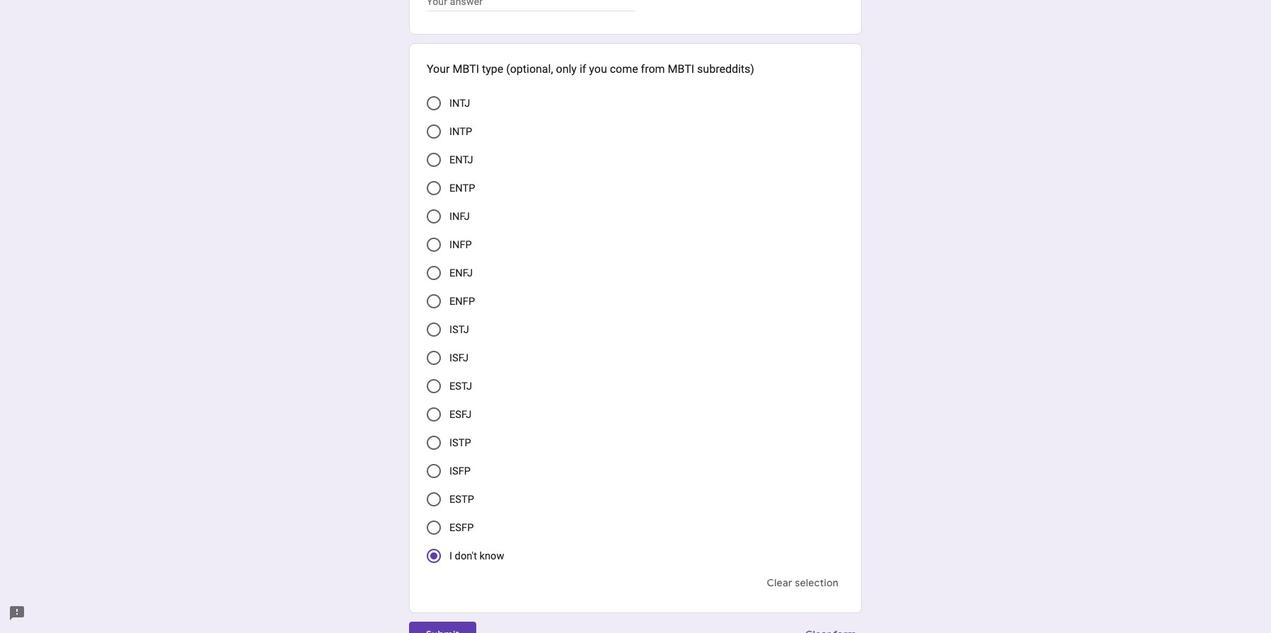 Task type: describe. For each thing, give the bounding box(es) containing it.
isfj
[[450, 352, 469, 365]]

infp
[[450, 239, 472, 252]]

ENTP radio
[[427, 182, 441, 196]]

none text field inside your mbti type (optional, only if you come from mbti subreddits) list
[[427, 0, 636, 10]]

intp
[[450, 126, 473, 138]]

INFJ radio
[[427, 210, 441, 224]]

i don't know image
[[431, 553, 438, 560]]

type
[[482, 63, 504, 76]]

you
[[589, 63, 607, 76]]

entp image
[[427, 182, 441, 196]]

come
[[610, 63, 639, 76]]

istp
[[450, 437, 471, 450]]

I don't know radio
[[427, 550, 441, 564]]

enfp
[[450, 296, 475, 308]]

ISTP radio
[[427, 437, 441, 451]]

from
[[641, 63, 665, 76]]

esfp image
[[427, 521, 441, 536]]

ISFP radio
[[427, 465, 441, 479]]

only
[[556, 63, 577, 76]]

your
[[427, 63, 450, 76]]

infp image
[[427, 238, 441, 252]]

entj image
[[427, 153, 441, 167]]

estj
[[450, 381, 472, 393]]

ENTJ radio
[[427, 153, 441, 167]]

ISFJ radio
[[427, 352, 441, 366]]

enfj
[[450, 267, 473, 280]]

isfj image
[[427, 352, 441, 366]]

ESFP radio
[[427, 521, 441, 536]]

intp image
[[427, 125, 441, 139]]

ENFP radio
[[427, 295, 441, 309]]

don't
[[455, 551, 477, 563]]

INTJ radio
[[427, 97, 441, 111]]

enfj image
[[427, 267, 441, 281]]

intj image
[[427, 97, 441, 111]]

selection
[[795, 577, 839, 590]]

clear selection
[[767, 577, 839, 590]]

enfp image
[[427, 295, 441, 309]]

your mbti type (optional, only if you come from mbti subreddits) list
[[409, 0, 863, 614]]



Task type: locate. For each thing, give the bounding box(es) containing it.
i
[[450, 551, 453, 563]]

mbti
[[453, 63, 479, 76], [668, 63, 695, 76]]

None text field
[[427, 0, 636, 10]]

i don't know
[[450, 551, 505, 563]]

istp image
[[427, 437, 441, 451]]

0 horizontal spatial mbti
[[453, 63, 479, 76]]

estp image
[[427, 493, 441, 507]]

estj image
[[427, 380, 441, 394]]

ESFJ radio
[[427, 408, 441, 422]]

isfp
[[450, 466, 471, 478]]

estp
[[450, 494, 475, 507]]

infj image
[[427, 210, 441, 224]]

clear selection button
[[762, 571, 845, 597]]

mbti right from
[[668, 63, 695, 76]]

clear
[[767, 577, 793, 590]]

istj image
[[427, 323, 441, 337]]

esfj image
[[427, 408, 441, 422]]

(optional,
[[507, 63, 554, 76]]

isfp image
[[427, 465, 441, 479]]

2 mbti from the left
[[668, 63, 695, 76]]

esfj
[[450, 409, 472, 422]]

ESTJ radio
[[427, 380, 441, 394]]

know
[[480, 551, 505, 563]]

entp
[[450, 182, 476, 195]]

ISTJ radio
[[427, 323, 441, 337]]

ESTP radio
[[427, 493, 441, 507]]

ENFJ radio
[[427, 267, 441, 281]]

your mbti type (optional, only if you come from mbti subreddits)
[[427, 63, 755, 76]]

INFP radio
[[427, 238, 441, 252]]

entj
[[450, 154, 474, 167]]

intj
[[450, 97, 470, 110]]

esfp
[[450, 522, 474, 535]]

subreddits)
[[698, 63, 755, 76]]

infj
[[450, 211, 470, 223]]

INTP radio
[[427, 125, 441, 139]]

istj
[[450, 324, 469, 337]]

if
[[580, 63, 587, 76]]

1 horizontal spatial mbti
[[668, 63, 695, 76]]

1 mbti from the left
[[453, 63, 479, 76]]

mbti left the type
[[453, 63, 479, 76]]



Task type: vqa. For each thing, say whether or not it's contained in the screenshot.
Edit menu item
no



